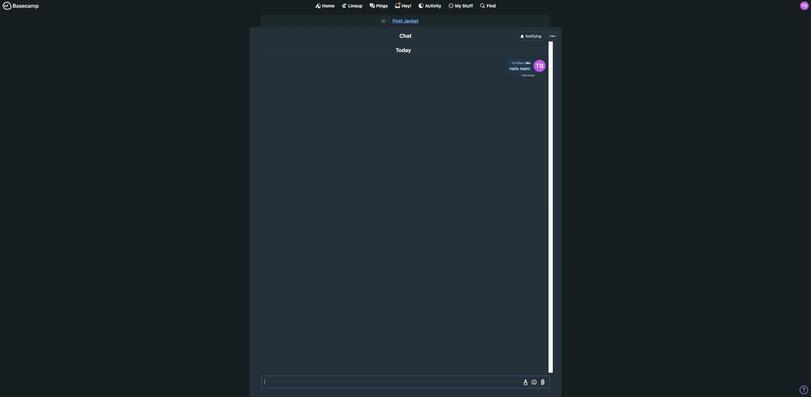 Task type: describe. For each thing, give the bounding box(es) containing it.
tyler black image
[[800, 1, 809, 10]]

10:09am element
[[511, 61, 525, 65]]

notifying
[[526, 34, 541, 38]]

main element
[[0, 0, 811, 11]]

pings
[[376, 3, 388, 8]]

find
[[487, 3, 496, 8]]

my stuff button
[[448, 3, 473, 9]]

lineup link
[[341, 3, 362, 9]]

jacket
[[404, 18, 419, 24]]

find button
[[480, 3, 496, 9]]

home link
[[315, 3, 335, 9]]

chat
[[400, 33, 412, 39]]

home
[[322, 3, 335, 8]]

10:09am
[[511, 61, 525, 65]]

hey! button
[[395, 2, 411, 9]]

tyler black image
[[534, 60, 546, 72]]

lineup
[[348, 3, 362, 8]]

team!
[[520, 66, 531, 71]]



Task type: vqa. For each thing, say whether or not it's contained in the screenshot.
changes
no



Task type: locate. For each thing, give the bounding box(es) containing it.
first
[[393, 18, 403, 24]]

my stuff
[[455, 3, 473, 8]]

pings button
[[369, 3, 388, 9]]

activity link
[[418, 3, 441, 9]]

10:09am link
[[511, 61, 525, 65]]

notifying link
[[517, 32, 545, 41]]

activity
[[425, 3, 441, 8]]

switch accounts image
[[2, 1, 39, 10]]

first jacket link
[[393, 18, 419, 24]]

stuff
[[462, 3, 473, 8]]

None text field
[[261, 376, 550, 389]]

hello
[[510, 66, 519, 71]]

first jacket
[[393, 18, 419, 24]]

my
[[455, 3, 461, 8]]

hey!
[[402, 3, 411, 8]]

today
[[396, 47, 411, 53]]

10:09am hello team!
[[510, 61, 531, 71]]



